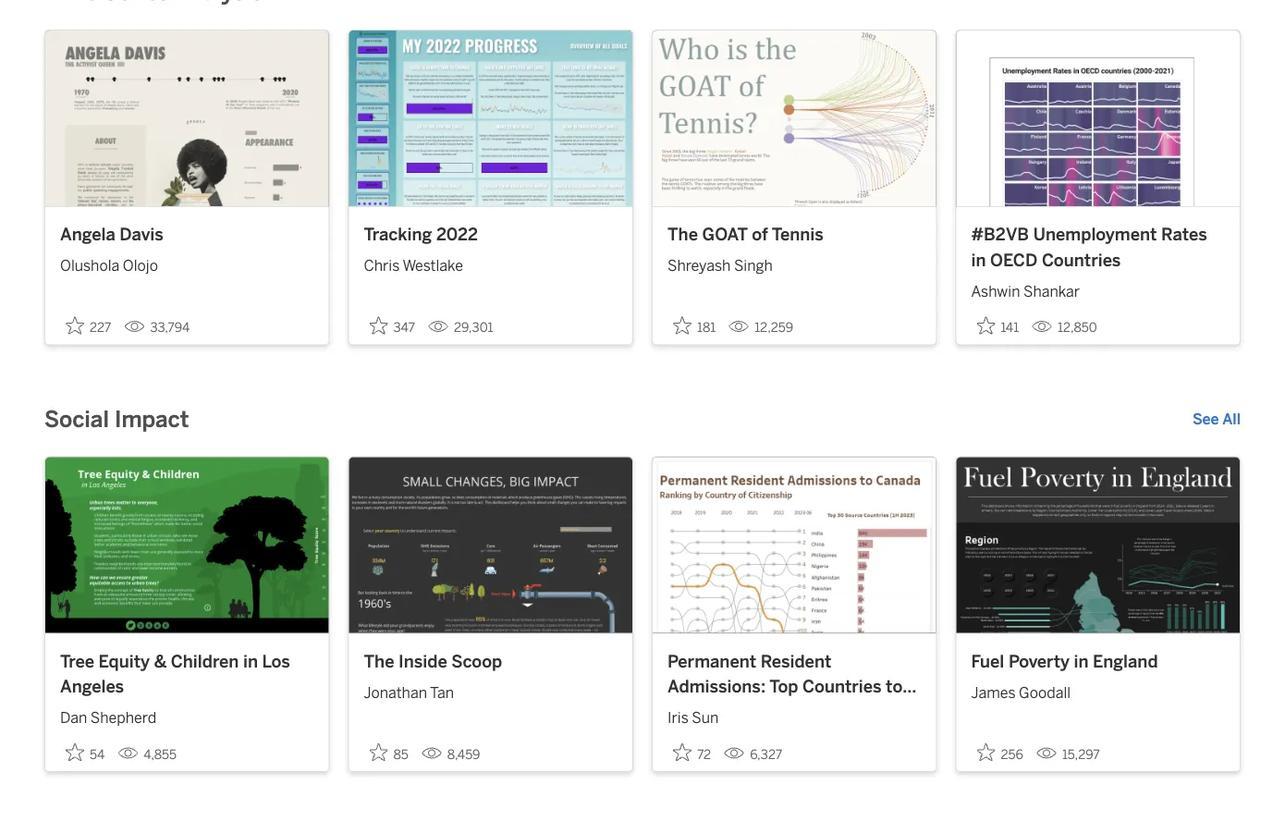 Task type: describe. For each thing, give the bounding box(es) containing it.
54
[[90, 747, 105, 762]]

goat
[[702, 224, 748, 245]]

angeles
[[60, 676, 124, 697]]

181
[[697, 320, 716, 335]]

256
[[1001, 747, 1024, 762]]

29,301
[[454, 320, 493, 335]]

the for the goat of tennis
[[668, 224, 698, 245]]

ashwin
[[971, 282, 1020, 300]]

12,850
[[1058, 320, 1097, 335]]

2 horizontal spatial in
[[1074, 651, 1089, 671]]

olushola olojo link
[[60, 247, 314, 277]]

shreyash
[[668, 257, 731, 275]]

tree equity & children in los angeles link
[[60, 649, 314, 700]]

fuel
[[971, 651, 1005, 671]]

workbook thumbnail image for 2022
[[349, 31, 633, 206]]

8,459 views element
[[414, 739, 488, 769]]

workbook thumbnail image for davis
[[45, 31, 329, 206]]

347
[[393, 320, 415, 335]]

the inside scoop link
[[364, 649, 618, 674]]

shankar
[[1024, 282, 1080, 300]]

angela davis link
[[60, 222, 314, 247]]

15,297
[[1062, 747, 1100, 762]]

141
[[1001, 320, 1019, 335]]

goodall
[[1019, 684, 1071, 701]]

6,327
[[750, 747, 783, 762]]

see
[[1193, 411, 1219, 428]]

chris
[[364, 257, 400, 275]]

Add Favorite button
[[60, 738, 110, 768]]

social impact
[[44, 406, 189, 432]]

permanent resident admissions: top countries to canada link
[[668, 649, 922, 722]]

england
[[1093, 651, 1158, 671]]

&
[[154, 651, 167, 671]]

72
[[697, 747, 711, 762]]

olojo
[[123, 257, 158, 275]]

Add Favorite button
[[971, 738, 1029, 768]]

the for the inside scoop
[[364, 651, 394, 671]]

tracking 2022
[[364, 224, 478, 245]]

singh
[[734, 257, 773, 275]]

countries inside #b2vb unemployment rates in oecd countries
[[1042, 250, 1121, 270]]

tracking
[[364, 224, 432, 245]]

iris sun link
[[668, 700, 922, 729]]

social
[[44, 406, 109, 432]]

impact
[[115, 406, 189, 432]]

add favorite button for #b2vb unemployment rates in oecd countries
[[971, 311, 1025, 341]]

top
[[770, 676, 799, 697]]

workbook thumbnail image for goat
[[653, 31, 936, 206]]

Add Favorite button
[[364, 311, 421, 341]]

angela davis
[[60, 224, 164, 245]]

see all
[[1193, 411, 1241, 428]]

ashwin shankar
[[971, 282, 1080, 300]]

add favorite button for the inside scoop
[[364, 738, 414, 768]]

james goodall
[[971, 684, 1071, 701]]

85
[[393, 747, 409, 762]]

workbook thumbnail image for poverty
[[957, 457, 1240, 633]]

rates
[[1161, 224, 1207, 245]]

33,794 views element
[[117, 313, 197, 343]]

children
[[171, 651, 239, 671]]

workbook thumbnail image for equity
[[45, 457, 329, 633]]

the goat of tennis link
[[668, 222, 922, 247]]

jonathan tan
[[364, 684, 454, 701]]

angela
[[60, 224, 115, 245]]

12,850 views element
[[1025, 313, 1105, 343]]

iris sun
[[668, 709, 719, 727]]

canada
[[668, 702, 729, 722]]

sun
[[692, 709, 719, 727]]

unemployment
[[1034, 224, 1157, 245]]

jonathan
[[364, 684, 427, 701]]

to
[[886, 676, 903, 697]]

2022
[[436, 224, 478, 245]]

#b2vb
[[971, 224, 1029, 245]]

of
[[752, 224, 768, 245]]

tree equity & children in los angeles
[[60, 651, 290, 697]]

time series analysis heading
[[44, 0, 263, 7]]

8,459
[[447, 747, 480, 762]]

poverty
[[1009, 651, 1070, 671]]



Task type: locate. For each thing, give the bounding box(es) containing it.
add favorite button containing 181
[[668, 311, 721, 341]]

1 horizontal spatial the
[[668, 224, 698, 245]]

in left los at the bottom left of the page
[[243, 651, 258, 671]]

see all link
[[1193, 408, 1241, 431]]

15,297 views element
[[1029, 739, 1108, 769]]

add favorite button containing 85
[[364, 738, 414, 768]]

see all social impact element
[[1193, 408, 1241, 431]]

add favorite button for angela davis
[[60, 311, 117, 341]]

social impact heading
[[44, 405, 189, 434]]

the goat of tennis
[[668, 224, 824, 245]]

ashwin shankar link
[[971, 273, 1225, 302]]

12,259
[[755, 320, 794, 335]]

#b2vb unemployment rates in oecd countries link
[[971, 222, 1225, 273]]

Add Favorite button
[[60, 311, 117, 341], [668, 311, 721, 341], [971, 311, 1025, 341], [364, 738, 414, 768], [668, 738, 717, 768]]

in up the james goodall "link"
[[1074, 651, 1089, 671]]

los
[[262, 651, 290, 671]]

0 vertical spatial the
[[668, 224, 698, 245]]

add favorite button containing 227
[[60, 311, 117, 341]]

countries down 'unemployment'
[[1042, 250, 1121, 270]]

dan
[[60, 709, 87, 727]]

1 horizontal spatial countries
[[1042, 250, 1121, 270]]

12,259 views element
[[721, 313, 801, 343]]

the up "shreyash"
[[668, 224, 698, 245]]

chris westlake link
[[364, 247, 618, 277]]

permanent
[[668, 651, 757, 671]]

add favorite button containing 141
[[971, 311, 1025, 341]]

1 vertical spatial countries
[[803, 676, 882, 697]]

#b2vb unemployment rates in oecd countries
[[971, 224, 1207, 270]]

olushola olojo
[[60, 257, 158, 275]]

add favorite button for the goat of tennis
[[668, 311, 721, 341]]

0 vertical spatial countries
[[1042, 250, 1121, 270]]

resident
[[761, 651, 832, 671]]

workbook thumbnail image for inside
[[349, 457, 633, 633]]

jonathan tan link
[[364, 674, 618, 704]]

0 horizontal spatial countries
[[803, 676, 882, 697]]

fuel poverty in england link
[[971, 649, 1225, 674]]

countries inside permanent resident admissions: top countries to canada
[[803, 676, 882, 697]]

shepherd
[[90, 709, 156, 727]]

permanent resident admissions: top countries to canada
[[668, 651, 903, 722]]

1 horizontal spatial in
[[971, 250, 986, 270]]

dan shepherd link
[[60, 700, 314, 729]]

tennis
[[772, 224, 824, 245]]

add favorite button down ashwin
[[971, 311, 1025, 341]]

fuel poverty in england
[[971, 651, 1158, 671]]

workbook thumbnail image for resident
[[653, 457, 936, 633]]

4,855 views element
[[110, 739, 184, 769]]

workbook thumbnail image
[[45, 31, 329, 206], [349, 31, 633, 206], [653, 31, 936, 206], [957, 31, 1240, 206], [45, 457, 329, 633], [349, 457, 633, 633], [653, 457, 936, 633], [957, 457, 1240, 633]]

in down #b2vb
[[971, 250, 986, 270]]

james goodall link
[[971, 674, 1225, 704]]

the
[[668, 224, 698, 245], [364, 651, 394, 671]]

davis
[[120, 224, 164, 245]]

4,855
[[144, 747, 177, 762]]

33,794
[[150, 320, 190, 335]]

the inside scoop
[[364, 651, 502, 671]]

workbook thumbnail image for unemployment
[[957, 31, 1240, 206]]

countries left to
[[803, 676, 882, 697]]

tree
[[60, 651, 94, 671]]

equity
[[99, 651, 150, 671]]

add favorite button down iris sun
[[668, 738, 717, 768]]

oecd
[[990, 250, 1038, 270]]

chris westlake
[[364, 257, 463, 275]]

add favorite button containing 72
[[668, 738, 717, 768]]

inside
[[399, 651, 447, 671]]

6,327 views element
[[717, 739, 790, 769]]

westlake
[[403, 257, 463, 275]]

29,301 views element
[[421, 313, 501, 343]]

dan shepherd
[[60, 709, 156, 727]]

shreyash singh
[[668, 257, 773, 275]]

all
[[1223, 411, 1241, 428]]

227
[[90, 320, 111, 335]]

the up 'jonathan'
[[364, 651, 394, 671]]

add favorite button down olushola
[[60, 311, 117, 341]]

1 vertical spatial the
[[364, 651, 394, 671]]

scoop
[[452, 651, 502, 671]]

olushola
[[60, 257, 120, 275]]

admissions:
[[668, 676, 766, 697]]

add favorite button for permanent resident admissions: top countries to canada
[[668, 738, 717, 768]]

tan
[[430, 684, 454, 701]]

0 horizontal spatial the
[[364, 651, 394, 671]]

0 horizontal spatial in
[[243, 651, 258, 671]]

countries
[[1042, 250, 1121, 270], [803, 676, 882, 697]]

iris
[[668, 709, 689, 727]]

add favorite button down "shreyash"
[[668, 311, 721, 341]]

add favorite button down 'jonathan'
[[364, 738, 414, 768]]

tracking 2022 link
[[364, 222, 618, 247]]

in
[[971, 250, 986, 270], [243, 651, 258, 671], [1074, 651, 1089, 671]]

shreyash singh link
[[668, 247, 922, 277]]

in inside #b2vb unemployment rates in oecd countries
[[971, 250, 986, 270]]

james
[[971, 684, 1016, 701]]

in inside tree equity & children in los angeles
[[243, 651, 258, 671]]



Task type: vqa. For each thing, say whether or not it's contained in the screenshot.
CHRIS WESTLAKE Link at left top
yes



